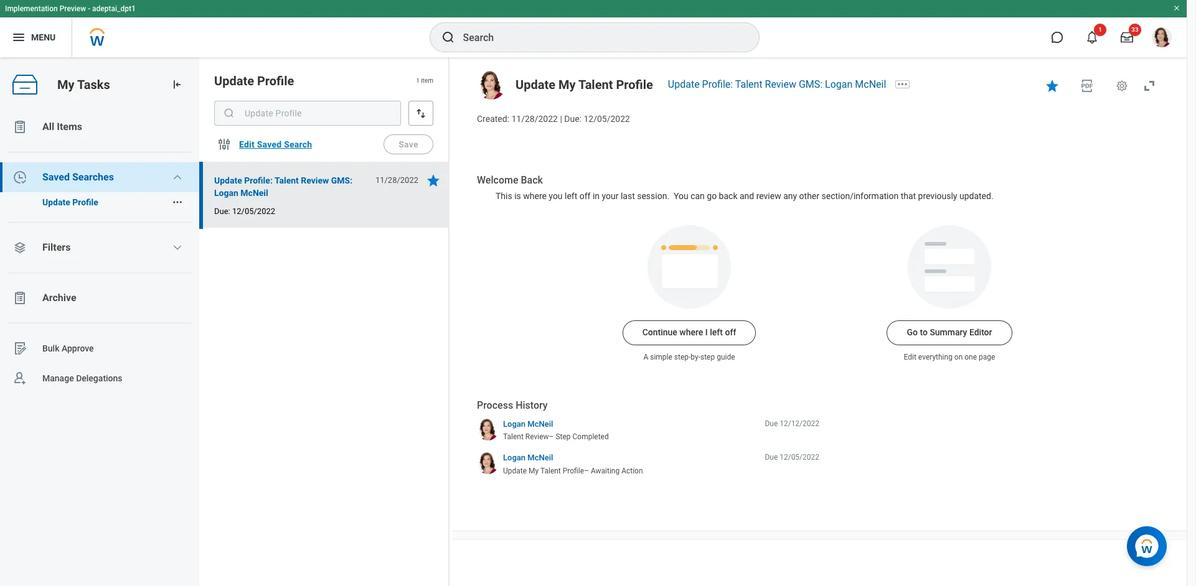 Task type: vqa. For each thing, say whether or not it's contained in the screenshot.
the bottom 01/01/2000
no



Task type: describe. For each thing, give the bounding box(es) containing it.
search image inside item list element
[[223, 107, 235, 120]]

employee's photo (logan mcneil) image
[[477, 71, 506, 100]]

edit saved search
[[239, 140, 312, 150]]

manage
[[42, 374, 74, 384]]

my tasks
[[57, 77, 110, 92]]

notifications large image
[[1086, 31, 1099, 44]]

update my talent profile – awaiting action
[[503, 467, 643, 476]]

adeptai_dpt1
[[92, 4, 136, 13]]

go to summary editor
[[907, 328, 993, 338]]

a
[[644, 353, 649, 362]]

1 for 1
[[1099, 26, 1103, 33]]

by-
[[691, 353, 701, 362]]

all items
[[42, 121, 82, 133]]

item
[[421, 77, 434, 84]]

mcneil inside update profile: talent review gms: logan mcneil
[[241, 188, 268, 198]]

user plus image
[[12, 371, 27, 386]]

0 vertical spatial profile:
[[702, 78, 733, 90]]

update my talent profile
[[516, 77, 653, 92]]

gear image
[[1116, 80, 1129, 92]]

save
[[399, 140, 418, 150]]

created:
[[477, 114, 510, 124]]

welcome back this is where you left off in your last session.  you can go back and review any other section/information that previously updated.
[[477, 174, 994, 201]]

profile: inside update profile: talent review gms: logan mcneil
[[244, 176, 273, 186]]

1 button
[[1079, 24, 1107, 51]]

where inside welcome back this is where you left off in your last session.  you can go back and review any other section/information that previously updated.
[[523, 191, 547, 201]]

bulk
[[42, 344, 59, 354]]

preview
[[60, 4, 86, 13]]

searches
[[72, 171, 114, 183]]

rename image
[[12, 341, 27, 356]]

edit for edit saved search
[[239, 140, 255, 150]]

sort image
[[415, 107, 427, 120]]

continue where i left off button
[[623, 321, 756, 346]]

archive
[[42, 292, 76, 304]]

updated.
[[960, 191, 994, 201]]

update profile: talent review gms: logan mcneil button
[[214, 173, 369, 201]]

profile inside process history region
[[563, 467, 584, 476]]

0 vertical spatial update profile: talent review gms: logan mcneil
[[668, 78, 887, 90]]

delegations
[[76, 374, 122, 384]]

history
[[516, 400, 548, 412]]

archive button
[[0, 283, 199, 313]]

can go
[[691, 191, 717, 201]]

session.
[[637, 191, 670, 201]]

my for update my talent profile – awaiting action
[[529, 467, 539, 476]]

clipboard image for all items
[[12, 120, 27, 135]]

manage delegations
[[42, 374, 122, 384]]

33
[[1132, 26, 1139, 33]]

items
[[57, 121, 82, 133]]

back
[[719, 191, 738, 201]]

your
[[602, 191, 619, 201]]

update inside process history region
[[503, 467, 527, 476]]

chevron down image for saved searches
[[173, 173, 183, 183]]

off inside button
[[725, 328, 737, 338]]

guide
[[717, 353, 735, 362]]

step
[[701, 353, 715, 362]]

process history region
[[477, 400, 820, 481]]

due: 12/05/2022
[[214, 207, 275, 216]]

implementation preview -   adeptai_dpt1
[[5, 4, 136, 13]]

everything
[[919, 353, 953, 362]]

saved searches
[[42, 171, 114, 183]]

any
[[784, 191, 797, 201]]

page
[[979, 353, 996, 362]]

update profile: talent review gms: logan mcneil link
[[668, 78, 887, 90]]

this
[[496, 191, 512, 201]]

i
[[706, 328, 708, 338]]

all
[[42, 121, 54, 133]]

saved inside button
[[257, 140, 282, 150]]

that previously
[[901, 191, 958, 201]]

menu
[[31, 32, 56, 42]]

due for due 12/05/2022
[[765, 454, 778, 462]]

my tasks element
[[0, 57, 199, 587]]

step-
[[675, 353, 691, 362]]

1 item
[[416, 77, 434, 84]]

step
[[556, 433, 571, 442]]

due: inside item list element
[[214, 207, 230, 216]]

implementation
[[5, 4, 58, 13]]

awaiting
[[591, 467, 620, 476]]

manage delegations link
[[0, 364, 199, 394]]

filters button
[[0, 233, 199, 263]]

menu button
[[0, 17, 72, 57]]

one
[[965, 353, 977, 362]]

0 horizontal spatial –
[[549, 433, 554, 442]]

simple
[[651, 353, 673, 362]]

transformation import image
[[171, 78, 183, 91]]

editor
[[970, 328, 993, 338]]

to
[[920, 328, 928, 338]]

edit for edit everything on one page
[[904, 353, 917, 362]]

other
[[800, 191, 820, 201]]

bulk approve link
[[0, 334, 199, 364]]

12/05/2022 for due 12/05/2022
[[780, 454, 820, 462]]

none text field inside item list element
[[214, 101, 401, 126]]

justify image
[[11, 30, 26, 45]]

action
[[622, 467, 643, 476]]

off inside welcome back this is where you left off in your last session.  you can go back and review any other section/information that previously updated.
[[580, 191, 591, 201]]

close environment banner image
[[1174, 4, 1181, 12]]

configure image
[[217, 137, 232, 152]]

|
[[560, 114, 562, 124]]

update profile button
[[0, 192, 167, 212]]

created: 11/28/2022 | due: 12/05/2022
[[477, 114, 630, 124]]

edit everything on one page
[[904, 353, 996, 362]]



Task type: locate. For each thing, give the bounding box(es) containing it.
0 vertical spatial clipboard image
[[12, 120, 27, 135]]

chevron down image
[[173, 173, 183, 183], [173, 243, 183, 253]]

2 vertical spatial 12/05/2022
[[780, 454, 820, 462]]

is
[[515, 191, 521, 201]]

0 vertical spatial left
[[565, 191, 578, 201]]

logan mcneil for my
[[503, 454, 553, 463]]

due: right |
[[565, 114, 582, 124]]

saved right clock check icon
[[42, 171, 70, 183]]

my down the talent review – step completed
[[529, 467, 539, 476]]

1 logan mcneil from the top
[[503, 420, 553, 429]]

off right i
[[725, 328, 737, 338]]

2 horizontal spatial 12/05/2022
[[780, 454, 820, 462]]

update profile: talent review gms: logan mcneil inside button
[[214, 176, 353, 198]]

update profile
[[214, 74, 294, 88], [42, 197, 98, 207]]

0 vertical spatial 11/28/2022
[[512, 114, 558, 124]]

1 vertical spatial review
[[301, 176, 329, 186]]

talent review – step completed
[[503, 433, 609, 442]]

save button
[[384, 135, 434, 154]]

1 horizontal spatial star image
[[1045, 78, 1060, 93]]

1 horizontal spatial left
[[710, 328, 723, 338]]

1 horizontal spatial off
[[725, 328, 737, 338]]

1 vertical spatial 11/28/2022
[[376, 176, 419, 185]]

12/05/2022
[[584, 114, 630, 124], [232, 207, 275, 216], [780, 454, 820, 462]]

and review
[[740, 191, 782, 201]]

Search Workday  search field
[[463, 24, 734, 51]]

gms:
[[799, 78, 823, 90], [331, 176, 353, 186]]

last
[[621, 191, 635, 201]]

0 horizontal spatial left
[[565, 191, 578, 201]]

0 horizontal spatial search image
[[223, 107, 235, 120]]

logan mcneil button down the talent review – step completed
[[503, 453, 553, 464]]

summary
[[930, 328, 968, 338]]

back
[[521, 174, 543, 186]]

2 horizontal spatial review
[[765, 78, 797, 90]]

list containing all items
[[0, 112, 199, 394]]

1 vertical spatial 1
[[416, 77, 420, 84]]

search image
[[441, 30, 456, 45], [223, 107, 235, 120]]

due
[[765, 420, 778, 429], [765, 454, 778, 462]]

due for due 12/12/2022
[[765, 420, 778, 429]]

0 horizontal spatial profile:
[[244, 176, 273, 186]]

12/05/2022 inside item list element
[[232, 207, 275, 216]]

where left i
[[680, 328, 704, 338]]

where inside continue where i left off button
[[680, 328, 704, 338]]

in
[[593, 191, 600, 201]]

chevron down image inside saved searches dropdown button
[[173, 173, 183, 183]]

edit inside button
[[239, 140, 255, 150]]

-
[[88, 4, 90, 13]]

11/28/2022 left |
[[512, 114, 558, 124]]

1 vertical spatial left
[[710, 328, 723, 338]]

2 horizontal spatial my
[[559, 77, 576, 92]]

1 due from the top
[[765, 420, 778, 429]]

0 vertical spatial chevron down image
[[173, 173, 183, 183]]

process
[[477, 400, 513, 412]]

view printable version (pdf) image
[[1080, 78, 1095, 93]]

off left in
[[580, 191, 591, 201]]

due: right related actions image
[[214, 207, 230, 216]]

filters
[[42, 242, 71, 254]]

edit down go at the bottom of the page
[[904, 353, 917, 362]]

star image left "view printable version (pdf)" icon
[[1045, 78, 1060, 93]]

talent inside update profile: talent review gms: logan mcneil
[[275, 176, 299, 186]]

process history
[[477, 400, 548, 412]]

0 horizontal spatial where
[[523, 191, 547, 201]]

1 vertical spatial edit
[[904, 353, 917, 362]]

1 vertical spatial 12/05/2022
[[232, 207, 275, 216]]

1 for 1 item
[[416, 77, 420, 84]]

my left tasks
[[57, 77, 74, 92]]

1 vertical spatial star image
[[426, 173, 441, 188]]

1 right the notifications large image
[[1099, 26, 1103, 33]]

0 horizontal spatial 11/28/2022
[[376, 176, 419, 185]]

1 horizontal spatial saved
[[257, 140, 282, 150]]

clipboard image left archive
[[12, 291, 27, 306]]

logan mcneil button down "history"
[[503, 419, 553, 430]]

1 horizontal spatial where
[[680, 328, 704, 338]]

0 horizontal spatial update profile: talent review gms: logan mcneil
[[214, 176, 353, 198]]

saved searches button
[[0, 163, 199, 192]]

0 vertical spatial logan mcneil button
[[503, 419, 553, 430]]

update inside list
[[42, 197, 70, 207]]

1 horizontal spatial review
[[526, 433, 549, 442]]

talent
[[579, 77, 613, 92], [736, 78, 763, 90], [275, 176, 299, 186], [503, 433, 524, 442], [541, 467, 561, 476]]

update profile: talent review gms: logan mcneil
[[668, 78, 887, 90], [214, 176, 353, 198]]

0 vertical spatial saved
[[257, 140, 282, 150]]

chevron down image up related actions image
[[173, 173, 183, 183]]

you
[[549, 191, 563, 201]]

a simple step-by-step guide
[[644, 353, 735, 362]]

1 vertical spatial logan mcneil
[[503, 454, 553, 463]]

review
[[765, 78, 797, 90], [301, 176, 329, 186], [526, 433, 549, 442]]

0 horizontal spatial saved
[[42, 171, 70, 183]]

off
[[580, 191, 591, 201], [725, 328, 737, 338]]

1 vertical spatial gms:
[[331, 176, 353, 186]]

0 vertical spatial star image
[[1045, 78, 1060, 93]]

0 vertical spatial 12/05/2022
[[584, 114, 630, 124]]

0 vertical spatial 1
[[1099, 26, 1103, 33]]

1
[[1099, 26, 1103, 33], [416, 77, 420, 84]]

1 vertical spatial due:
[[214, 207, 230, 216]]

0 vertical spatial update profile
[[214, 74, 294, 88]]

1 horizontal spatial my
[[529, 467, 539, 476]]

11/28/2022
[[512, 114, 558, 124], [376, 176, 419, 185]]

0 horizontal spatial off
[[580, 191, 591, 201]]

0 vertical spatial where
[[523, 191, 547, 201]]

0 vertical spatial gms:
[[799, 78, 823, 90]]

1 horizontal spatial search image
[[441, 30, 456, 45]]

on
[[955, 353, 963, 362]]

1 horizontal spatial gms:
[[799, 78, 823, 90]]

search image inside menu banner
[[441, 30, 456, 45]]

chevron down image for filters
[[173, 243, 183, 253]]

related actions image
[[172, 197, 183, 208]]

welcome
[[477, 174, 519, 186]]

update profile inside item list element
[[214, 74, 294, 88]]

2 clipboard image from the top
[[12, 291, 27, 306]]

1 vertical spatial search image
[[223, 107, 235, 120]]

update inside update profile: talent review gms: logan mcneil
[[214, 176, 242, 186]]

0 vertical spatial due
[[765, 420, 778, 429]]

1 horizontal spatial 1
[[1099, 26, 1103, 33]]

1 horizontal spatial update profile: talent review gms: logan mcneil
[[668, 78, 887, 90]]

clock check image
[[12, 170, 27, 185]]

edit right configure icon
[[239, 140, 255, 150]]

12/05/2022 inside process history region
[[780, 454, 820, 462]]

1 vertical spatial due
[[765, 454, 778, 462]]

profile logan mcneil image
[[1152, 27, 1172, 50]]

tasks
[[77, 77, 110, 92]]

clipboard image for archive
[[12, 291, 27, 306]]

– left awaiting
[[584, 467, 589, 476]]

1 horizontal spatial due:
[[565, 114, 582, 124]]

– left step at left
[[549, 433, 554, 442]]

left right i
[[710, 328, 723, 338]]

left inside button
[[710, 328, 723, 338]]

1 vertical spatial where
[[680, 328, 704, 338]]

chevron down image down related actions image
[[173, 243, 183, 253]]

gms: inside update profile: talent review gms: logan mcneil
[[331, 176, 353, 186]]

logan mcneil
[[503, 420, 553, 429], [503, 454, 553, 463]]

logan inside update profile: talent review gms: logan mcneil
[[214, 188, 238, 198]]

0 horizontal spatial due:
[[214, 207, 230, 216]]

go to summary editor button
[[887, 321, 1013, 346]]

0 horizontal spatial review
[[301, 176, 329, 186]]

go
[[907, 328, 918, 338]]

1 vertical spatial off
[[725, 328, 737, 338]]

0 horizontal spatial 1
[[416, 77, 420, 84]]

where
[[523, 191, 547, 201], [680, 328, 704, 338]]

33 button
[[1114, 24, 1142, 51]]

1 vertical spatial update profile: talent review gms: logan mcneil
[[214, 176, 353, 198]]

logan mcneil for review
[[503, 420, 553, 429]]

1 horizontal spatial 11/28/2022
[[512, 114, 558, 124]]

bulk approve
[[42, 344, 94, 354]]

completed
[[573, 433, 609, 442]]

menu banner
[[0, 0, 1187, 57]]

1 horizontal spatial –
[[584, 467, 589, 476]]

1 inside button
[[1099, 26, 1103, 33]]

logan mcneil button for my
[[503, 453, 553, 464]]

logan
[[825, 78, 853, 90], [214, 188, 238, 198], [503, 420, 526, 429], [503, 454, 526, 463]]

where down back
[[523, 191, 547, 201]]

1 chevron down image from the top
[[173, 173, 183, 183]]

1 horizontal spatial profile:
[[702, 78, 733, 90]]

saved left search
[[257, 140, 282, 150]]

12/12/2022
[[780, 420, 820, 429]]

–
[[549, 433, 554, 442], [584, 467, 589, 476]]

2 chevron down image from the top
[[173, 243, 183, 253]]

profile inside button
[[72, 197, 98, 207]]

1 horizontal spatial update profile
[[214, 74, 294, 88]]

list
[[0, 112, 199, 394]]

1 vertical spatial chevron down image
[[173, 243, 183, 253]]

1 clipboard image from the top
[[12, 120, 27, 135]]

1 horizontal spatial edit
[[904, 353, 917, 362]]

my inside process history region
[[529, 467, 539, 476]]

0 vertical spatial due:
[[565, 114, 582, 124]]

0 horizontal spatial 12/05/2022
[[232, 207, 275, 216]]

update
[[214, 74, 254, 88], [516, 77, 556, 92], [668, 78, 700, 90], [214, 176, 242, 186], [42, 197, 70, 207], [503, 467, 527, 476]]

0 vertical spatial edit
[[239, 140, 255, 150]]

my for update my talent profile
[[559, 77, 576, 92]]

2 logan mcneil from the top
[[503, 454, 553, 463]]

2 vertical spatial review
[[526, 433, 549, 442]]

left inside welcome back this is where you left off in your last session.  you can go back and review any other section/information that previously updated.
[[565, 191, 578, 201]]

my
[[57, 77, 74, 92], [559, 77, 576, 92], [529, 467, 539, 476]]

item list element
[[199, 57, 450, 587]]

0 horizontal spatial update profile
[[42, 197, 98, 207]]

inbox large image
[[1121, 31, 1134, 44]]

2 due from the top
[[765, 454, 778, 462]]

1 logan mcneil button from the top
[[503, 419, 553, 430]]

logan mcneil button for review
[[503, 419, 553, 430]]

1 vertical spatial clipboard image
[[12, 291, 27, 306]]

saved inside dropdown button
[[42, 171, 70, 183]]

12/05/2022 for due: 12/05/2022
[[232, 207, 275, 216]]

0 horizontal spatial star image
[[426, 173, 441, 188]]

11/28/2022 inside item list element
[[376, 176, 419, 185]]

profile
[[257, 74, 294, 88], [616, 77, 653, 92], [72, 197, 98, 207], [563, 467, 584, 476]]

1 vertical spatial saved
[[42, 171, 70, 183]]

1 vertical spatial update profile
[[42, 197, 98, 207]]

0 horizontal spatial edit
[[239, 140, 255, 150]]

review inside update profile: talent review gms: logan mcneil
[[301, 176, 329, 186]]

continue where i left off
[[643, 328, 737, 338]]

0 vertical spatial logan mcneil
[[503, 420, 553, 429]]

chevron down image inside the filters dropdown button
[[173, 243, 183, 253]]

update profile inside button
[[42, 197, 98, 207]]

clipboard image inside archive 'button'
[[12, 291, 27, 306]]

due down due 12/12/2022
[[765, 454, 778, 462]]

0 vertical spatial review
[[765, 78, 797, 90]]

logan mcneil down "history"
[[503, 420, 553, 429]]

12/05/2022 down update my talent profile
[[584, 114, 630, 124]]

0 vertical spatial off
[[580, 191, 591, 201]]

2 logan mcneil button from the top
[[503, 453, 553, 464]]

1 horizontal spatial 12/05/2022
[[584, 114, 630, 124]]

clipboard image inside all items button
[[12, 120, 27, 135]]

1 inside item list element
[[416, 77, 420, 84]]

due 12/12/2022
[[765, 420, 820, 429]]

approve
[[62, 344, 94, 354]]

continue
[[643, 328, 678, 338]]

0 horizontal spatial gms:
[[331, 176, 353, 186]]

12/05/2022 down 12/12/2022
[[780, 454, 820, 462]]

1 left item
[[416, 77, 420, 84]]

section/information
[[822, 191, 899, 201]]

11/28/2022 down save
[[376, 176, 419, 185]]

all items button
[[0, 112, 199, 142]]

review inside process history region
[[526, 433, 549, 442]]

0 vertical spatial search image
[[441, 30, 456, 45]]

logan mcneil down the talent review – step completed
[[503, 454, 553, 463]]

due left 12/12/2022
[[765, 420, 778, 429]]

profile inside item list element
[[257, 74, 294, 88]]

fullscreen image
[[1142, 78, 1157, 93]]

my up |
[[559, 77, 576, 92]]

0 vertical spatial –
[[549, 433, 554, 442]]

star image
[[1045, 78, 1060, 93], [426, 173, 441, 188]]

star image down save button
[[426, 173, 441, 188]]

1 vertical spatial logan mcneil button
[[503, 453, 553, 464]]

perspective image
[[12, 240, 27, 255]]

left right you
[[565, 191, 578, 201]]

12/05/2022 down update profile: talent review gms: logan mcneil button
[[232, 207, 275, 216]]

search
[[284, 140, 312, 150]]

saved
[[257, 140, 282, 150], [42, 171, 70, 183]]

edit saved search button
[[234, 132, 317, 157]]

1 vertical spatial –
[[584, 467, 589, 476]]

clipboard image
[[12, 120, 27, 135], [12, 291, 27, 306]]

clipboard image left all
[[12, 120, 27, 135]]

0 horizontal spatial my
[[57, 77, 74, 92]]

None text field
[[214, 101, 401, 126]]

due:
[[565, 114, 582, 124], [214, 207, 230, 216]]

due 12/05/2022
[[765, 454, 820, 462]]

1 vertical spatial profile:
[[244, 176, 273, 186]]

logan mcneil button
[[503, 419, 553, 430], [503, 453, 553, 464]]



